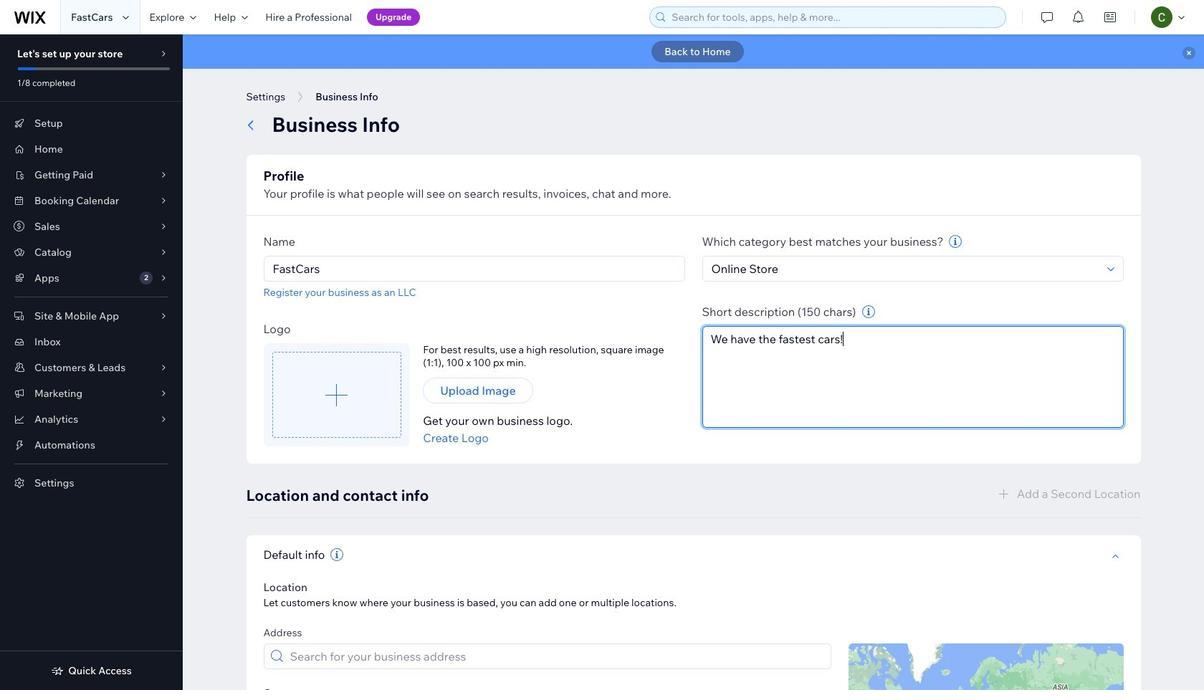 Task type: describe. For each thing, give the bounding box(es) containing it.
Enter your business or website type field
[[707, 257, 1103, 281]]

sidebar element
[[0, 34, 183, 690]]

Describe your business here. What makes it great? Use short catchy text to tell people what you do or offer. text field
[[702, 326, 1124, 428]]



Task type: locate. For each thing, give the bounding box(es) containing it.
Search for your business address field
[[286, 644, 826, 669]]

Search for tools, apps, help & more... field
[[668, 7, 1002, 27]]

map region
[[848, 644, 1124, 690]]

Type your business name (e.g., Amy's Shoes) field
[[268, 257, 680, 281]]

alert
[[183, 34, 1204, 69]]



Task type: vqa. For each thing, say whether or not it's contained in the screenshot.
omnisend:
no



